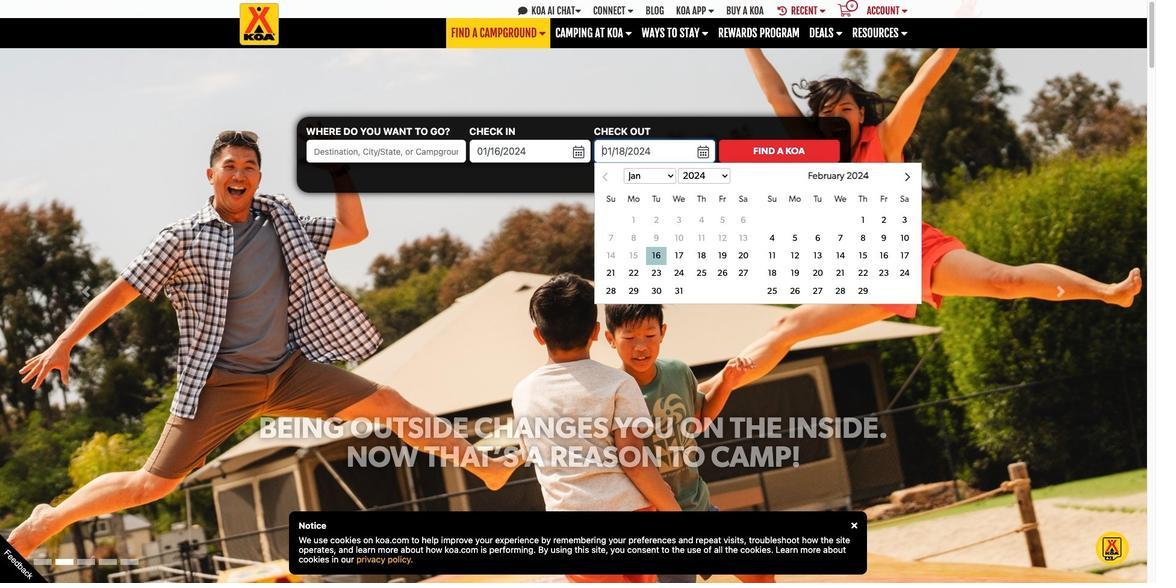 Task type: describe. For each thing, give the bounding box(es) containing it.
2 caret down image from the left
[[902, 6, 908, 15]]

primary navigation
[[0, 18, 1147, 48]]

shopping cart image
[[838, 5, 852, 17]]

comment image
[[518, 6, 530, 15]]

calendar alt image for check in text field
[[573, 147, 585, 157]]

times image
[[852, 521, 858, 530]]

Destination, City/State, or Campground Name text field
[[306, 140, 466, 163]]

koa campgrounds image
[[239, 3, 279, 45]]



Task type: locate. For each thing, give the bounding box(es) containing it.
1 horizontal spatial calendar alt image
[[698, 147, 709, 157]]

2 calendar alt image from the left
[[698, 147, 709, 157]]

advanced search image
[[834, 173, 840, 183]]

caret down image
[[575, 6, 581, 15], [628, 6, 634, 15], [820, 6, 826, 15], [539, 28, 546, 39], [626, 28, 632, 39], [702, 28, 709, 39], [836, 28, 843, 39], [901, 28, 908, 39]]

calendar alt image for check out text box
[[698, 147, 709, 157]]

0 horizontal spatial calendar alt image
[[573, 147, 585, 157]]

1 caret down image from the left
[[708, 6, 714, 15]]

1 calendar alt image from the left
[[573, 147, 585, 157]]

secondary navigation
[[0, 0, 1147, 45]]

1 horizontal spatial caret down image
[[902, 6, 908, 15]]

Check In text field
[[469, 140, 591, 163]]

0 horizontal spatial caret down image
[[708, 6, 714, 15]]

calendar alt image
[[573, 147, 585, 157], [698, 147, 709, 157]]

Check Out text field
[[594, 140, 715, 163]]

history image
[[778, 6, 789, 15]]

caret down image
[[708, 6, 714, 15], [902, 6, 908, 15]]



Task type: vqa. For each thing, say whether or not it's contained in the screenshot.
the chevron right ICON
no



